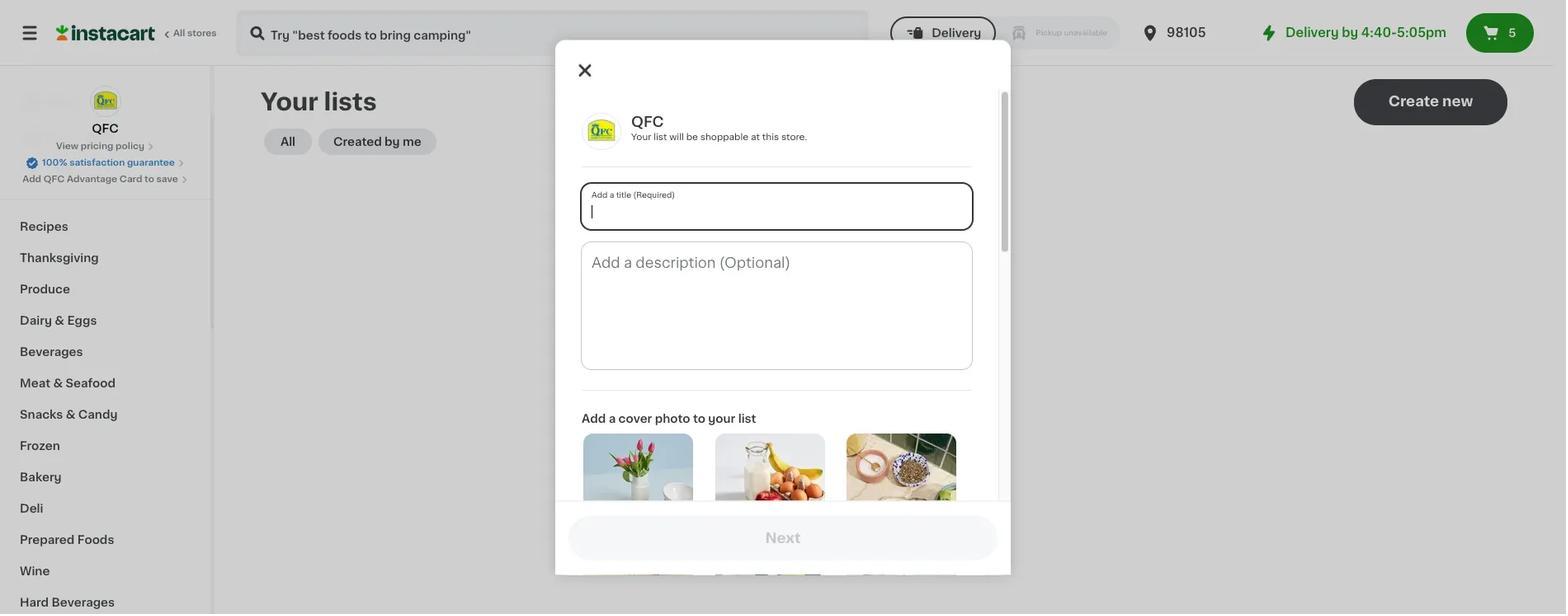 Task type: locate. For each thing, give the bounding box(es) containing it.
here.
[[956, 361, 985, 372]]

eggs
[[67, 315, 97, 327]]

add inside dialog
[[582, 413, 606, 424]]

all for all
[[281, 136, 296, 148]]

will for qfc
[[670, 132, 684, 141]]

0 horizontal spatial will
[[670, 132, 684, 141]]

all left stores
[[173, 29, 185, 38]]

& for meat
[[53, 378, 63, 390]]

beverages link
[[10, 337, 201, 368]]

100% satisfaction guarantee button
[[26, 154, 185, 170]]

snacks
[[20, 409, 63, 421]]

by
[[1342, 26, 1359, 39], [385, 136, 400, 148]]

1 vertical spatial to
[[693, 413, 706, 424]]

1 horizontal spatial delivery
[[1286, 26, 1339, 39]]

by left the me
[[385, 136, 400, 148]]

100%
[[42, 158, 67, 168]]

be inside qfc your list will be shoppable at this store.
[[686, 132, 698, 141]]

be for lists
[[901, 361, 916, 372]]

1 vertical spatial add
[[582, 413, 606, 424]]

add qfc advantage card to save
[[22, 175, 178, 184]]

Add a title (Required) text field
[[582, 183, 972, 229]]

wine link
[[10, 556, 201, 588]]

this
[[762, 132, 779, 141]]

delivery inside button
[[932, 27, 982, 39]]

shop link
[[10, 86, 201, 119]]

create new
[[1389, 95, 1474, 108]]

0 horizontal spatial your
[[261, 90, 319, 114]]

0 vertical spatial will
[[670, 132, 684, 141]]

1 horizontal spatial list
[[739, 413, 757, 424]]

0 horizontal spatial be
[[686, 132, 698, 141]]

me
[[403, 136, 422, 148]]

list left shoppable
[[654, 132, 667, 141]]

lists you create will be saved here.
[[784, 361, 985, 372]]

add left a
[[582, 413, 606, 424]]

0 horizontal spatial by
[[385, 136, 400, 148]]

be left saved
[[901, 361, 916, 372]]

& for snacks
[[66, 409, 75, 421]]

to
[[145, 175, 154, 184], [693, 413, 706, 424]]

None text field
[[582, 242, 972, 369]]

1 horizontal spatial qfc logo image
[[582, 112, 622, 150]]

all
[[173, 29, 185, 38], [281, 136, 296, 148]]

a small white vase of pink tulips, a stack of 3 white bowls, and a rolled napkin. image
[[584, 433, 693, 513]]

at
[[751, 132, 760, 141]]

delivery by 4:40-5:05pm link
[[1260, 23, 1447, 43]]

beverages
[[20, 347, 83, 358], [52, 598, 115, 609]]

1 horizontal spatial your
[[631, 132, 652, 141]]

pressed powder, foundation, lip stick, and makeup brushes. image
[[847, 522, 957, 601]]

frozen
[[20, 441, 60, 452]]

1 vertical spatial be
[[901, 361, 916, 372]]

create
[[1389, 95, 1440, 108]]

satisfaction
[[69, 158, 125, 168]]

0 vertical spatial list
[[654, 132, 667, 141]]

frozen link
[[10, 431, 201, 462]]

1 horizontal spatial qfc
[[92, 123, 119, 135]]

1 horizontal spatial all
[[281, 136, 296, 148]]

all inside button
[[281, 136, 296, 148]]

2 horizontal spatial qfc
[[631, 115, 664, 128]]

qfc
[[631, 115, 664, 128], [92, 123, 119, 135], [44, 175, 65, 184]]

lists
[[324, 90, 377, 114]]

qfc your list will be shoppable at this store.
[[631, 115, 808, 141]]

buy it again
[[46, 130, 116, 141]]

view pricing policy
[[56, 142, 145, 151]]

dairy & eggs
[[20, 315, 97, 327]]

your
[[261, 90, 319, 114], [631, 132, 652, 141]]

lists
[[46, 163, 75, 174], [784, 361, 811, 372]]

& right the meat on the bottom left of the page
[[53, 378, 63, 390]]

1 vertical spatial will
[[879, 361, 898, 372]]

1 horizontal spatial by
[[1342, 26, 1359, 39]]

view pricing policy link
[[56, 140, 154, 154]]

prepared
[[20, 535, 75, 546]]

by inside button
[[385, 136, 400, 148]]

0 horizontal spatial all
[[173, 29, 185, 38]]

qfc logo image
[[90, 86, 121, 117], [582, 112, 622, 150]]

0 horizontal spatial lists
[[46, 163, 75, 174]]

service type group
[[891, 17, 1121, 50]]

will left shoppable
[[670, 132, 684, 141]]

to inside "list_add_items" dialog
[[693, 413, 706, 424]]

0 horizontal spatial delivery
[[932, 27, 982, 39]]

stores
[[187, 29, 217, 38]]

1 horizontal spatial be
[[901, 361, 916, 372]]

0 vertical spatial be
[[686, 132, 698, 141]]

lists down view
[[46, 163, 75, 174]]

it
[[72, 130, 81, 141]]

2 vertical spatial &
[[66, 409, 75, 421]]

0 vertical spatial lists
[[46, 163, 75, 174]]

will for lists
[[879, 361, 898, 372]]

98105
[[1167, 26, 1206, 39]]

1 vertical spatial lists
[[784, 361, 811, 372]]

1 horizontal spatial lists
[[784, 361, 811, 372]]

dairy & eggs link
[[10, 305, 201, 337]]

list right your
[[739, 413, 757, 424]]

view
[[56, 142, 78, 151]]

bakery
[[20, 472, 62, 484]]

98105 button
[[1141, 10, 1240, 56]]

by left 4:40-
[[1342, 26, 1359, 39]]

0 vertical spatial &
[[55, 315, 64, 327]]

& left candy
[[66, 409, 75, 421]]

produce
[[20, 284, 70, 296]]

be left shoppable
[[686, 132, 698, 141]]

lists left you
[[784, 361, 811, 372]]

5 button
[[1467, 13, 1535, 53]]

None search field
[[236, 10, 869, 56]]

policy
[[116, 142, 145, 151]]

buy
[[46, 130, 70, 141]]

to left your
[[693, 413, 706, 424]]

add
[[22, 175, 41, 184], [582, 413, 606, 424]]

be
[[686, 132, 698, 141], [901, 361, 916, 372]]

0 vertical spatial by
[[1342, 26, 1359, 39]]

all button
[[264, 129, 312, 155]]

be for qfc
[[686, 132, 698, 141]]

again
[[83, 130, 116, 141]]

an apple, a small pitcher of milk, a banana, and a carton of 6 eggs. image
[[715, 433, 825, 513]]

0 horizontal spatial to
[[145, 175, 154, 184]]

will inside qfc your list will be shoppable at this store.
[[670, 132, 684, 141]]

a
[[609, 413, 616, 424]]

beverages down dairy & eggs
[[20, 347, 83, 358]]

your
[[709, 413, 736, 424]]

all down your lists
[[281, 136, 296, 148]]

& left eggs
[[55, 315, 64, 327]]

beverages down wine link
[[52, 598, 115, 609]]

delivery
[[1286, 26, 1339, 39], [932, 27, 982, 39]]

your lists
[[261, 90, 377, 114]]

1 horizontal spatial add
[[582, 413, 606, 424]]

cover
[[619, 413, 652, 424]]

0 vertical spatial to
[[145, 175, 154, 184]]

& for dairy
[[55, 315, 64, 327]]

will
[[670, 132, 684, 141], [879, 361, 898, 372]]

0 horizontal spatial list
[[654, 132, 667, 141]]

will right create
[[879, 361, 898, 372]]

add for add a cover photo to your list
[[582, 413, 606, 424]]

1 horizontal spatial will
[[879, 361, 898, 372]]

qfc inside qfc your list will be shoppable at this store.
[[631, 115, 664, 128]]

1 vertical spatial all
[[281, 136, 296, 148]]

1 vertical spatial &
[[53, 378, 63, 390]]

add up recipes
[[22, 175, 41, 184]]

snacks & candy
[[20, 409, 118, 421]]

1 vertical spatial your
[[631, 132, 652, 141]]

0 vertical spatial add
[[22, 175, 41, 184]]

recipes link
[[10, 211, 201, 243]]

0 horizontal spatial add
[[22, 175, 41, 184]]

0 vertical spatial all
[[173, 29, 185, 38]]

1 vertical spatial by
[[385, 136, 400, 148]]

created by me
[[333, 136, 422, 148]]

none text field inside "list_add_items" dialog
[[582, 242, 972, 369]]

to down guarantee
[[145, 175, 154, 184]]

add for add qfc advantage card to save
[[22, 175, 41, 184]]

1 horizontal spatial to
[[693, 413, 706, 424]]



Task type: describe. For each thing, give the bounding box(es) containing it.
wine
[[20, 566, 50, 578]]

prepared foods link
[[10, 525, 201, 556]]

to for your
[[693, 413, 706, 424]]

to for save
[[145, 175, 154, 184]]

buy it again link
[[10, 119, 201, 152]]

qfc logo image inside "list_add_items" dialog
[[582, 112, 622, 150]]

your inside qfc your list will be shoppable at this store.
[[631, 132, 652, 141]]

created
[[333, 136, 382, 148]]

card
[[120, 175, 142, 184]]

advantage
[[67, 175, 117, 184]]

photo
[[655, 413, 691, 424]]

qfc for qfc
[[92, 123, 119, 135]]

delivery for delivery by 4:40-5:05pm
[[1286, 26, 1339, 39]]

0 horizontal spatial qfc logo image
[[90, 86, 121, 117]]

hard beverages link
[[10, 588, 201, 615]]

0 vertical spatial your
[[261, 90, 319, 114]]

prepared foods
[[20, 535, 114, 546]]

snacks & candy link
[[10, 400, 201, 431]]

guarantee
[[127, 158, 175, 168]]

hard beverages
[[20, 598, 115, 609]]

1 vertical spatial list
[[739, 413, 757, 424]]

store.
[[782, 132, 808, 141]]

bakery link
[[10, 462, 201, 494]]

0 horizontal spatial qfc
[[44, 175, 65, 184]]

candy
[[78, 409, 118, 421]]

deli link
[[10, 494, 201, 525]]

by for delivery
[[1342, 26, 1359, 39]]

shoppable
[[701, 132, 749, 141]]

produce link
[[10, 274, 201, 305]]

add qfc advantage card to save link
[[22, 173, 188, 187]]

create new button
[[1355, 79, 1508, 125]]

meat & seafood link
[[10, 368, 201, 400]]

thanksgiving
[[20, 253, 99, 264]]

hard
[[20, 598, 49, 609]]

deli
[[20, 504, 43, 515]]

by for created
[[385, 136, 400, 148]]

instacart logo image
[[56, 23, 155, 43]]

shop
[[46, 97, 77, 108]]

meat
[[20, 378, 50, 390]]

seafood
[[66, 378, 116, 390]]

list_add_items dialog
[[556, 40, 1011, 615]]

thanksgiving link
[[10, 243, 201, 274]]

recipes
[[20, 221, 68, 233]]

delivery button
[[891, 17, 997, 50]]

created by me button
[[319, 129, 436, 155]]

5
[[1509, 27, 1517, 39]]

4:40-
[[1362, 26, 1398, 39]]

a bulb of garlic, a bowl of salt, a bowl of pepper, a bowl of cut celery. image
[[847, 433, 957, 513]]

qfc for qfc your list will be shoppable at this store.
[[631, 115, 664, 128]]

you
[[814, 361, 836, 372]]

save
[[156, 175, 178, 184]]

all stores link
[[56, 10, 218, 56]]

all stores
[[173, 29, 217, 38]]

a bar of chocolate cut in half, a yellow pint of white ice cream, a green pint of white ice cream, an open pack of cookies, and a stack of ice cream sandwiches. image
[[584, 522, 693, 601]]

lists for lists you create will be saved here.
[[784, 361, 811, 372]]

foods
[[77, 535, 114, 546]]

lists for lists
[[46, 163, 75, 174]]

meat & seafood
[[20, 378, 116, 390]]

1 vertical spatial beverages
[[52, 598, 115, 609]]

qfc link
[[90, 86, 121, 137]]

an shopper setting a bag of groceries down at someone's door. image
[[715, 522, 825, 601]]

5:05pm
[[1398, 26, 1447, 39]]

100% satisfaction guarantee
[[42, 158, 175, 168]]

delivery for delivery
[[932, 27, 982, 39]]

delivery by 4:40-5:05pm
[[1286, 26, 1447, 39]]

create
[[839, 361, 876, 372]]

pricing
[[81, 142, 113, 151]]

list inside qfc your list will be shoppable at this store.
[[654, 132, 667, 141]]

saved
[[919, 361, 953, 372]]

new
[[1443, 95, 1474, 108]]

lists link
[[10, 152, 201, 185]]

all for all stores
[[173, 29, 185, 38]]

dairy
[[20, 315, 52, 327]]

add a cover photo to your list
[[582, 413, 757, 424]]

0 vertical spatial beverages
[[20, 347, 83, 358]]



Task type: vqa. For each thing, say whether or not it's contained in the screenshot.
Bakery LINK
yes



